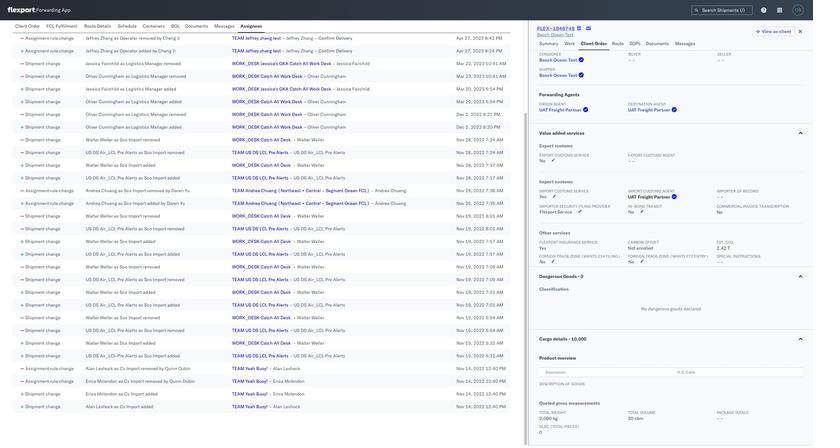 Task type: locate. For each thing, give the bounding box(es) containing it.
2 19, from the top
[[466, 226, 473, 232]]

operator down jeffrey zhang as operator removed by cheng ji
[[120, 48, 138, 54]]

0 horizontal spatial zone
[[571, 254, 581, 259]]

14, for erica mclendon as cs import removed by quinn dubin
[[466, 379, 473, 384]]

0 vertical spatial of
[[737, 189, 743, 194]]

zone down "flexport insurance service yes"
[[571, 254, 581, 259]]

documents for the bottom documents button
[[647, 41, 670, 46]]

work_desk
[[232, 61, 260, 66], [232, 73, 260, 79], [232, 86, 260, 92], [232, 99, 260, 105], [232, 112, 260, 117], [232, 124, 260, 130], [232, 137, 260, 143], [232, 162, 260, 168], [232, 213, 260, 219], [232, 239, 260, 244], [232, 264, 260, 270], [232, 290, 260, 295], [232, 315, 260, 321], [232, 340, 260, 346]]

freight
[[550, 107, 565, 113], [638, 107, 654, 113], [638, 194, 654, 200]]

customs down export customs at the top of the page
[[555, 153, 573, 158]]

walter weller as sco import added
[[86, 162, 156, 168], [86, 239, 156, 244], [86, 290, 156, 295], [86, 340, 156, 346]]

2 vertical spatial bosch ocean test link
[[540, 72, 586, 79]]

5:54 for cunningham
[[486, 99, 496, 105]]

forwarding app
[[36, 7, 70, 13]]

5:32
[[486, 340, 496, 346], [486, 353, 496, 359]]

0 vertical spatial +
[[302, 188, 305, 194]]

alan leshock as cs import removed by quinn dubin
[[86, 366, 191, 372]]

1 8:01 from the top
[[486, 213, 496, 219]]

order left route button
[[595, 41, 608, 46]]

3 28, from the top
[[466, 162, 473, 168]]

1 nov 19, 2022 8:01 am from the top
[[457, 213, 504, 219]]

dec down dec 2, 2022 8:21 pm
[[457, 124, 465, 130]]

1 vertical spatial confirm
[[319, 48, 335, 54]]

1 horizontal spatial (wants
[[671, 254, 686, 259]]

2 foreign from the left
[[629, 254, 645, 259]]

2 team jeffrey zhang test - jeffrey zhang - confirm delivery from the top
[[232, 48, 353, 54]]

1 vertical spatial bosch
[[540, 57, 553, 63]]

bosch ocean test link down shipper
[[540, 72, 586, 79]]

customs inside export customs agent - -
[[644, 153, 662, 158]]

1 19, from the top
[[466, 213, 473, 219]]

bosch ocean test for shipper
[[540, 72, 578, 78]]

team jeffrey zhang test - jeffrey zhang - confirm delivery
[[232, 35, 353, 41], [232, 48, 353, 54]]

1 vertical spatial central
[[306, 201, 321, 206]]

1 horizontal spatial zone
[[660, 254, 670, 259]]

all for nov 19, 2022 7:01 am
[[274, 290, 280, 295]]

0 vertical spatial order
[[28, 23, 40, 29]]

1 horizontal spatial trade
[[646, 254, 659, 259]]

cs up erica mclendon as cs import added
[[124, 379, 130, 384]]

service down security
[[558, 209, 573, 215]]

uat down "destination"
[[629, 107, 637, 113]]

cheng down bol button
[[163, 35, 176, 41]]

customs down value added services button
[[644, 153, 662, 158]]

1 vertical spatial 7:57
[[486, 251, 496, 257]]

1 segment from the top
[[326, 188, 344, 194]]

0 vertical spatial team yeah buoy! - alan leshock
[[232, 366, 300, 372]]

0 vertical spatial daren
[[172, 188, 184, 194]]

work inside "button"
[[565, 41, 576, 46]]

1 apr from the top
[[457, 35, 464, 41]]

partner
[[566, 107, 582, 113], [655, 107, 671, 113], [655, 194, 671, 200]]

goods up the measurements
[[572, 382, 585, 387]]

product overview
[[540, 355, 577, 361]]

1 vertical spatial work_desk jessica's gka catch all work desk - jessica fairchild
[[232, 86, 370, 92]]

bosch down flex-
[[538, 32, 550, 38]]

work_desk catch all desk - walter weller for nov 15, 2022 5:54 am
[[232, 315, 325, 321]]

1 vertical spatial yes
[[540, 245, 547, 251]]

1 vertical spatial nov 15, 2022 5:32 am
[[457, 353, 504, 359]]

agent
[[554, 102, 567, 106], [654, 102, 667, 106], [663, 153, 676, 158], [663, 189, 676, 194]]

customs
[[555, 143, 573, 149], [555, 153, 573, 158], [644, 153, 662, 158], [555, 179, 573, 185], [555, 189, 573, 194], [644, 189, 662, 194]]

quinn for erica mclendon as cs import removed by quinn dubin
[[170, 379, 182, 384]]

import
[[129, 137, 142, 143], [153, 150, 166, 155], [129, 162, 142, 168], [153, 175, 166, 181], [540, 179, 554, 185], [133, 188, 146, 194], [540, 189, 554, 194], [629, 189, 643, 194], [133, 201, 146, 206], [129, 213, 142, 219], [153, 226, 166, 232], [129, 239, 142, 244], [153, 251, 166, 257], [129, 264, 142, 270], [153, 277, 166, 283], [129, 290, 142, 295], [153, 302, 166, 308], [129, 315, 142, 321], [153, 328, 166, 333], [129, 340, 142, 346], [153, 353, 166, 359], [126, 366, 140, 372], [131, 379, 144, 384], [131, 391, 144, 397], [126, 404, 140, 410]]

uat freight partner link
[[540, 107, 590, 113], [629, 107, 679, 113]]

measurements
[[569, 401, 601, 406]]

25, up nov 25, 2022 7:35 am
[[466, 188, 473, 194]]

27, up apr 27, 2023 8:24 pm
[[465, 35, 472, 41]]

client right work "button" in the right top of the page
[[581, 41, 594, 46]]

1 vertical spatial service
[[574, 189, 590, 194]]

+
[[302, 188, 305, 194], [302, 201, 305, 206]]

6 assignment rule change from the top
[[25, 379, 74, 384]]

apr 27, 2023 8:42 pm
[[457, 35, 503, 41]]

apr up apr 27, 2023 8:24 pm
[[457, 35, 464, 41]]

uat
[[540, 107, 548, 113], [629, 107, 637, 113], [629, 194, 637, 200]]

4 nov from the top
[[457, 175, 465, 181]]

team us ds lcl pre alerts - us ds air_lcl pre alerts for nov 28, 2022 7:24 am
[[232, 150, 346, 155]]

1 vertical spatial daren
[[167, 201, 179, 206]]

2 gka from the top
[[279, 86, 289, 92]]

assignment for jeffrey zhang as operator removed by cheng ji
[[25, 35, 49, 41]]

0 vertical spatial nov 19, 2022 7:01 am
[[457, 290, 504, 295]]

2 oliver cunningham as logistics manager added from the top
[[86, 124, 182, 130]]

2 (wants from the left
[[671, 254, 686, 259]]

us ds air_lcl pre alerts as sco import removed for nov 19, 2022 8:01 am
[[86, 226, 185, 232]]

3 nov 14, 2022 12:40 pm from the top
[[457, 391, 506, 397]]

forwarding up fcl
[[36, 7, 60, 13]]

cs up erica mclendon as cs import removed by quinn dubin
[[120, 366, 125, 372]]

27,
[[465, 35, 472, 41], [465, 48, 472, 54]]

1 vertical spatial documents button
[[644, 38, 673, 50]]

work
[[565, 41, 576, 46], [310, 61, 320, 66], [281, 73, 291, 79], [310, 86, 320, 92], [281, 99, 291, 105], [281, 112, 291, 117], [281, 124, 291, 130]]

4 shipment change from the top
[[25, 99, 60, 105]]

cbm
[[635, 416, 644, 422]]

description of goods
[[540, 382, 585, 387]]

0 horizontal spatial messages
[[215, 23, 235, 29]]

2 yeah from the top
[[246, 379, 255, 384]]

0 vertical spatial (northeast
[[278, 188, 301, 194]]

alan leshock as cs import added
[[86, 404, 154, 410]]

freight down destination agent
[[638, 107, 654, 113]]

1 oliver cunningham as logistics manager added from the top
[[86, 99, 182, 105]]

cs up 'alan leshock as cs import added'
[[124, 391, 130, 397]]

2 vertical spatial operator
[[120, 48, 138, 54]]

services up export customs at the top of the page
[[567, 130, 585, 136]]

lcl for nov 19, 2022 8:01 am
[[260, 226, 268, 232]]

no left dangerous
[[642, 306, 648, 312]]

bosch ocean test down consignee
[[540, 57, 578, 63]]

summary button
[[537, 38, 563, 50]]

0 vertical spatial 25,
[[466, 188, 473, 194]]

air_lcl
[[100, 150, 116, 155], [308, 150, 324, 155], [100, 175, 116, 181], [308, 175, 324, 181], [100, 226, 116, 232], [308, 226, 324, 232], [100, 251, 116, 257], [308, 251, 324, 257], [100, 277, 116, 283], [308, 277, 324, 283], [100, 302, 116, 308], [308, 302, 324, 308], [100, 328, 116, 333], [308, 328, 324, 333], [100, 353, 116, 359], [308, 353, 324, 359]]

nov 14, 2022 12:40 pm for alan leshock as cs import added
[[457, 404, 506, 410]]

bosch ocean test down flex-1846748 link
[[538, 32, 574, 38]]

mar 23, 2023 10:41 am
[[457, 61, 507, 66], [457, 73, 507, 79]]

1 vertical spatial description
[[540, 382, 565, 387]]

mar 20, 2023 5:54 pm for work_desk jessica's gka catch all work desk - jessica fairchild
[[457, 86, 504, 92]]

bosch for consignee
[[540, 57, 553, 63]]

2, down dec 2, 2022 8:21 pm
[[466, 124, 470, 130]]

of inside 'importer of record - -'
[[737, 189, 743, 194]]

1 vertical spatial team yeah buoy! - alan leshock
[[232, 404, 300, 410]]

uat freight partner down origin agent
[[540, 107, 582, 113]]

total inside total weight 2,000 kg
[[540, 410, 551, 415]]

1 vertical spatial quinn
[[170, 379, 182, 384]]

apr 27, 2023 8:24 pm
[[457, 48, 503, 54]]

oliver cunningham as logistics manager removed down jessica fairchild as logistics manager removed
[[86, 73, 186, 79]]

7:57 for us ds air_lcl pre alerts
[[486, 251, 496, 257]]

1 vertical spatial •
[[569, 336, 571, 342]]

• for details
[[569, 336, 571, 342]]

assignment for andrea chueng as sco import removed by daren yu
[[25, 188, 49, 194]]

customs for export customs service
[[555, 153, 573, 158]]

messages button
[[212, 20, 238, 33], [673, 38, 699, 50]]

order left fcl
[[28, 23, 40, 29]]

fcl) for nov 25, 2022 7:35 am
[[359, 201, 370, 206]]

nov 19, 2022 7:09 am
[[457, 264, 504, 270], [457, 277, 504, 283]]

customs down import customs
[[555, 189, 573, 194]]

all
[[303, 61, 309, 66], [274, 73, 280, 79], [303, 86, 309, 92], [274, 99, 280, 105], [274, 112, 280, 117], [274, 124, 280, 130], [274, 137, 280, 143], [274, 162, 280, 168], [274, 213, 280, 219], [274, 239, 280, 244], [274, 264, 280, 270], [274, 290, 280, 295], [274, 315, 280, 321], [274, 340, 280, 346]]

of up quoted gross measurements at the right
[[566, 382, 571, 387]]

1 vertical spatial documents
[[647, 41, 670, 46]]

2 team yeah buoy! - erica mclendon from the top
[[232, 391, 305, 397]]

not
[[629, 245, 636, 251]]

forwarding agents
[[540, 92, 580, 98]]

dec 2, 2022 8:21 pm
[[457, 112, 501, 117]]

total up 30
[[629, 410, 640, 415]]

1 vertical spatial goods
[[572, 382, 585, 387]]

1 team yeah buoy! - erica mclendon from the top
[[232, 379, 305, 384]]

foreign down not
[[629, 254, 645, 259]]

23 shipment change from the top
[[25, 391, 60, 397]]

nov 15, 2022 5:54 am for team us ds lcl pre alerts - us ds air_lcl pre alerts
[[457, 328, 504, 333]]

1 nov 15, 2022 5:54 am from the top
[[457, 315, 504, 321]]

2 nov 14, 2022 12:40 pm from the top
[[457, 379, 506, 384]]

0 horizontal spatial route
[[84, 23, 96, 29]]

alan
[[86, 366, 95, 372], [273, 366, 282, 372], [86, 404, 95, 410], [273, 404, 282, 410]]

yes down other at bottom right
[[540, 245, 547, 251]]

in-bond transit
[[629, 204, 663, 209]]

0 vertical spatial oliver cunningham as logistics manager added
[[86, 99, 182, 105]]

2 segment from the top
[[326, 201, 344, 206]]

0 vertical spatial apr
[[457, 35, 464, 41]]

1 vertical spatial messages
[[676, 41, 696, 46]]

1 vertical spatial nov 15, 2022 5:54 am
[[457, 328, 504, 333]]

25, down 'nov 25, 2022 7:36 am'
[[466, 201, 473, 206]]

services inside value added services button
[[567, 130, 585, 136]]

7 shipment from the top
[[25, 137, 45, 143]]

team yeah buoy! - erica mclendon for erica mclendon as cs import removed by quinn dubin
[[232, 379, 305, 384]]

flexport up other at bottom right
[[540, 209, 557, 215]]

of
[[737, 189, 743, 194], [566, 382, 571, 387]]

operator up jeffrey zhang as operator removed by cheng ji
[[121, 23, 139, 28]]

• right goods
[[578, 274, 580, 279]]

2 15, from the top
[[466, 328, 473, 333]]

0 vertical spatial team jeffrey zhang test - jeffrey zhang - confirm delivery
[[232, 35, 353, 41]]

0 right goods
[[581, 274, 584, 279]]

no down not
[[629, 259, 635, 265]]

1 oliver cunningham as logistics manager removed from the top
[[86, 73, 186, 79]]

1 team jeffrey zhang test - jeffrey zhang - confirm delivery from the top
[[232, 35, 353, 41]]

services up insurance
[[553, 230, 571, 236]]

6 rule from the top
[[50, 379, 58, 384]]

transcription
[[760, 204, 790, 209]]

0 vertical spatial work_desk jessica's gka catch all work desk - jessica fairchild
[[232, 61, 370, 66]]

2, up dec 2, 2022 8:20 pm at the right
[[466, 112, 470, 117]]

0 horizontal spatial (wants
[[582, 254, 597, 259]]

2 team us ds lcl pre alerts - us ds air_lcl pre alerts from the top
[[232, 175, 346, 181]]

cs for alan leshock as cs import added
[[120, 404, 125, 410]]

1 vertical spatial 7:24
[[486, 150, 496, 155]]

all for dec 2, 2022 8:20 pm
[[274, 124, 280, 130]]

by
[[163, 23, 168, 28], [157, 35, 162, 41], [153, 48, 157, 54], [166, 188, 170, 194], [161, 201, 166, 206], [159, 366, 164, 372], [164, 379, 168, 384]]

partner down 'import customs agent'
[[655, 194, 671, 200]]

service up filing
[[574, 189, 590, 194]]

bosch ocean test link down consignee
[[540, 57, 586, 63]]

work_desk catch all desk - walter weller for nov 28, 2022 7:17 am
[[232, 162, 325, 168]]

jessica
[[86, 61, 100, 66], [337, 61, 351, 66], [86, 86, 100, 92], [337, 86, 351, 92]]

client order button
[[13, 20, 44, 33], [579, 38, 610, 50]]

team us ds lcl pre alerts - us ds air_lcl pre alerts for nov 19, 2022 7:01 am
[[232, 302, 346, 308]]

1 vertical spatial team andrea chueng (northeast + central - segment ocean fcl) - andrea chueng
[[232, 201, 407, 206]]

23 shipment from the top
[[25, 391, 45, 397]]

gka for jessica fairchild as logistics manager removed
[[279, 61, 289, 66]]

service down 'value added services'
[[574, 153, 590, 158]]

0 vertical spatial zhang
[[260, 35, 272, 41]]

bosch down shipper
[[540, 72, 553, 78]]

27, down apr 27, 2023 8:42 pm on the top right
[[465, 48, 472, 54]]

assignment rule change for erica mclendon as cs import removed by quinn dubin
[[25, 379, 74, 384]]

client order right work "button" in the right top of the page
[[581, 41, 608, 46]]

zone
[[571, 254, 581, 259], [660, 254, 670, 259]]

os button
[[792, 3, 806, 17]]

0 vertical spatial forwarding
[[36, 7, 60, 13]]

1 5:54 from the top
[[486, 86, 496, 92]]

2 service from the top
[[574, 189, 590, 194]]

3 nov from the top
[[457, 162, 465, 168]]

1 vertical spatial 7:17
[[486, 175, 496, 181]]

1 vertical spatial segment
[[326, 201, 344, 206]]

lcl for nov 15, 2022 5:32 am
[[260, 353, 268, 359]]

bosch down consignee
[[540, 57, 553, 63]]

1 nov 28, 2022 7:17 am from the top
[[457, 162, 504, 168]]

team
[[232, 35, 245, 41], [232, 48, 245, 54], [232, 150, 245, 155], [232, 175, 245, 181], [232, 188, 245, 194], [232, 201, 245, 206], [232, 226, 245, 232], [232, 251, 245, 257], [232, 277, 245, 283], [232, 302, 245, 308], [232, 328, 245, 333], [232, 353, 245, 359], [232, 366, 245, 372], [232, 379, 245, 384], [232, 391, 245, 397], [232, 404, 245, 410]]

bosch for shipper
[[540, 72, 553, 78]]

1 horizontal spatial foreign
[[629, 254, 645, 259]]

instructions
[[734, 254, 761, 259]]

0 horizontal spatial savant
[[100, 23, 114, 28]]

0 vertical spatial nov 19, 2022 7:09 am
[[457, 264, 504, 270]]

2 mar from the top
[[457, 73, 465, 79]]

1 team andrea chueng (northeast + central - segment ocean fcl) - andrea chueng from the top
[[232, 188, 407, 194]]

oliver cunningham as logistics manager removed down jessica fairchild as logistics manager added
[[86, 112, 186, 117]]

15,
[[466, 315, 473, 321], [466, 328, 473, 333], [466, 340, 473, 346], [466, 353, 473, 359]]

uat up in-
[[629, 194, 637, 200]]

1 vertical spatial nov 19, 2022 7:01 am
[[457, 302, 504, 308]]

0 vertical spatial route
[[84, 23, 96, 29]]

cheng
[[163, 35, 176, 41], [158, 48, 172, 54]]

1 shipment from the top
[[25, 61, 45, 66]]

route left sops
[[613, 41, 624, 46]]

team jeffrey zhang test - jeffrey zhang - confirm delivery for jeffrey zhang as operator removed by cheng ji
[[232, 35, 353, 41]]

0 vertical spatial 7:24
[[486, 137, 496, 143]]

2, for dec 2, 2022 8:21 pm
[[466, 112, 470, 117]]

oliver cunningham as logistics manager added for dec 2, 2022 8:20 pm
[[86, 124, 182, 130]]

omkar right fulfillment
[[86, 23, 99, 28]]

1 vertical spatial 7:01
[[486, 302, 496, 308]]

flexport down other at bottom right
[[540, 240, 559, 245]]

1 vertical spatial yu
[[180, 201, 185, 206]]

0 vertical spatial bosch ocean test
[[538, 32, 574, 38]]

1 dec from the top
[[457, 112, 465, 117]]

1 assignment rule change from the top
[[25, 35, 74, 41]]

destination
[[629, 102, 653, 106]]

trade down "flexport insurance service yes"
[[557, 254, 570, 259]]

zone left the ftz
[[660, 254, 670, 259]]

1 horizontal spatial documents
[[647, 41, 670, 46]]

7:35
[[486, 201, 496, 206]]

1 14, from the top
[[466, 366, 473, 372]]

bosch ocean test down shipper
[[540, 72, 578, 78]]

1 horizontal spatial importer
[[717, 189, 737, 194]]

2 work_desk from the top
[[232, 73, 260, 79]]

2 nov 15, 2022 5:32 am from the top
[[457, 353, 504, 359]]

10 shipment change from the top
[[25, 175, 60, 181]]

uat freight partner down destination agent
[[629, 107, 671, 113]]

central for andrea chueng as sco import removed by daren yu
[[306, 188, 321, 194]]

8 work_desk from the top
[[232, 162, 260, 168]]

team us ds lcl pre alerts - us ds air_lcl pre alerts for nov 28, 2022 7:17 am
[[232, 175, 346, 181]]

daren for andrea chueng as sco import added by daren yu
[[167, 201, 179, 206]]

2 buoy! from the top
[[257, 379, 268, 384]]

trade down the enrolled
[[646, 254, 659, 259]]

freight down origin agent
[[550, 107, 565, 113]]

details
[[554, 336, 568, 342]]

partner down destination agent
[[655, 107, 671, 113]]

flexport. image
[[8, 7, 36, 13]]

test up agents
[[569, 72, 578, 78]]

7:57
[[486, 239, 496, 244], [486, 251, 496, 257]]

0 vertical spatial goods
[[671, 306, 683, 312]]

7:17
[[486, 162, 496, 168], [486, 175, 496, 181]]

bosch ocean test
[[538, 32, 574, 38], [540, 57, 578, 63], [540, 72, 578, 78]]

team yeah buoy! - alan leshock for alan leshock as cs import added
[[232, 404, 300, 410]]

1 horizontal spatial of
[[737, 189, 743, 194]]

1 horizontal spatial total
[[629, 410, 640, 415]]

cheng down containers 'button'
[[158, 48, 172, 54]]

mar 20, 2023 5:54 pm for work_desk catch all work desk - oliver cunningham
[[457, 99, 504, 105]]

mar 20, 2023 5:54 pm
[[457, 86, 504, 92], [457, 99, 504, 105]]

delivery coordination(2)
[[232, 23, 284, 28]]

8 19, from the top
[[466, 302, 473, 308]]

flexport inside "flexport insurance service yes"
[[540, 240, 559, 245]]

customs for export customs agent - -
[[644, 153, 662, 158]]

1 team us ds lcl pre alerts - us ds air_lcl pre alerts from the top
[[232, 150, 346, 155]]

nov 19, 2022 7:01 am for work_desk catch all desk - walter weller
[[457, 290, 504, 295]]

0 vertical spatial 7:57
[[486, 239, 496, 244]]

uat freight partner down 'import customs agent'
[[629, 194, 671, 200]]

importer inside 'importer of record - -'
[[717, 189, 737, 194]]

0 vertical spatial confirm
[[319, 35, 335, 41]]

foreign up dangerous in the bottom of the page
[[540, 254, 556, 259]]

6 assignment from the top
[[25, 379, 49, 384]]

0 vertical spatial 20,
[[466, 86, 473, 92]]

0 down slac
[[540, 430, 543, 436]]

0 vertical spatial 7:09
[[486, 264, 496, 270]]

3 assignment from the top
[[25, 188, 49, 194]]

1 25, from the top
[[466, 188, 473, 194]]

mar 23, 2023 10:41 am for work_desk jessica's gka catch all work desk - jessica fairchild
[[457, 61, 507, 66]]

3 work_desk catch all work desk - oliver cunningham from the top
[[232, 112, 346, 117]]

1 zhang from the top
[[260, 35, 272, 41]]

1 vertical spatial operator
[[120, 35, 138, 41]]

description up the quoted
[[540, 382, 565, 387]]

all for nov 28, 2022 7:17 am
[[274, 162, 280, 168]]

uat freight partner link down destination agent
[[629, 107, 679, 113]]

special instructions - -
[[717, 254, 761, 265]]

1 mar 23, 2023 10:41 am from the top
[[457, 61, 507, 66]]

cunningham
[[99, 73, 124, 79], [321, 73, 346, 79], [99, 99, 124, 105], [321, 99, 346, 105], [99, 112, 124, 117], [321, 112, 346, 117], [99, 124, 124, 130], [321, 124, 346, 130]]

team yeah buoy! - alan leshock for alan leshock as cs import removed by quinn dubin
[[232, 366, 300, 372]]

1 vertical spatial +
[[302, 201, 305, 206]]

2 vertical spatial delivery
[[336, 48, 353, 54]]

no down in-
[[629, 209, 635, 215]]

filing)
[[606, 254, 621, 259]]

cs down erica mclendon as cs import added
[[120, 404, 125, 410]]

services
[[567, 130, 585, 136], [553, 230, 571, 236]]

partner down agents
[[566, 107, 582, 113]]

0 vertical spatial nov 28, 2022 7:17 am
[[457, 162, 504, 168]]

freight down 'import customs agent'
[[638, 194, 654, 200]]

uat down origin
[[540, 107, 548, 113]]

team andrea chueng (northeast + central - segment ocean fcl) - andrea chueng for andrea chueng as sco import added by daren yu
[[232, 201, 407, 206]]

shipper
[[540, 67, 556, 72]]

description
[[546, 370, 566, 375], [540, 382, 565, 387]]

fairchild
[[101, 61, 119, 66], [352, 61, 370, 66], [101, 86, 119, 92], [352, 86, 370, 92]]

shipment
[[25, 61, 45, 66], [25, 73, 45, 79], [25, 86, 45, 92], [25, 99, 45, 105], [25, 112, 45, 117], [25, 124, 45, 130], [25, 137, 45, 143], [25, 150, 45, 155], [25, 162, 45, 168], [25, 175, 45, 181], [25, 213, 45, 219], [25, 226, 45, 232], [25, 239, 45, 244], [25, 251, 45, 257], [25, 264, 45, 270], [25, 277, 45, 283], [25, 290, 45, 295], [25, 302, 45, 308], [25, 315, 45, 321], [25, 328, 45, 333], [25, 340, 45, 346], [25, 353, 45, 359], [25, 391, 45, 397], [25, 404, 45, 410]]

1 vertical spatial 23,
[[466, 73, 473, 79]]

dubin for alan leshock as cs import removed by quinn dubin
[[179, 366, 191, 372]]

of left "record"
[[737, 189, 743, 194]]

12:40 for alan leshock as cs import removed by quinn dubin
[[486, 366, 499, 372]]

us ds air_lcl pre alerts as sco import added for nov 19, 2022 7:57 am
[[86, 251, 180, 257]]

1 vertical spatial client
[[581, 41, 594, 46]]

3 lcl from the top
[[260, 226, 268, 232]]

1 vertical spatial nov 28, 2022 7:17 am
[[457, 175, 504, 181]]

0 vertical spatial ji
[[177, 35, 180, 41]]

no up dangerous in the bottom of the page
[[540, 259, 546, 265]]

4 28, from the top
[[466, 175, 473, 181]]

us ds air_lcl pre alerts as sco import added
[[86, 175, 180, 181], [86, 251, 180, 257], [86, 302, 180, 308], [86, 353, 180, 359]]

apr down apr 27, 2023 8:42 pm on the top right
[[457, 48, 464, 54]]

(wants left 214
[[582, 254, 597, 259]]

23,
[[466, 61, 473, 66], [466, 73, 473, 79]]

1 uat freight partner link from the left
[[540, 107, 590, 113]]

5 nov from the top
[[457, 188, 465, 194]]

0 vertical spatial dubin
[[179, 366, 191, 372]]

savant right bol button
[[184, 23, 197, 28]]

yu for andrea chueng as sco import removed by daren yu
[[185, 188, 190, 194]]

0 horizontal spatial •
[[569, 336, 571, 342]]

service up foreign trade zone (wants 214 filing) at right bottom
[[583, 240, 598, 245]]

order
[[28, 23, 40, 29], [595, 41, 608, 46]]

us ds air_lcl pre alerts as sco import removed
[[86, 150, 185, 155], [86, 226, 185, 232], [86, 277, 185, 283], [86, 328, 185, 333]]

3 mar from the top
[[457, 86, 465, 92]]

trade
[[557, 254, 570, 259], [646, 254, 659, 259]]

omkar right containers 'button'
[[169, 23, 182, 28]]

0 vertical spatial services
[[567, 130, 585, 136]]

1 vertical spatial jessica's
[[261, 86, 278, 92]]

customs up export customs service
[[555, 143, 573, 149]]

test down work "button" in the right top of the page
[[569, 57, 578, 63]]

reassigned
[[140, 23, 162, 28]]

1 horizontal spatial service
[[583, 240, 598, 245]]

0 vertical spatial nov 15, 2022 5:32 am
[[457, 340, 504, 346]]

3 work_desk catch all desk - walter weller from the top
[[232, 213, 325, 219]]

importer up flexport service
[[540, 204, 559, 209]]

freight for destination
[[638, 107, 654, 113]]

goods left declared
[[671, 306, 683, 312]]

1 horizontal spatial messages
[[676, 41, 696, 46]]

0 vertical spatial flexport
[[540, 209, 557, 215]]

1 vertical spatial (northeast
[[278, 201, 301, 206]]

confirm for apr 27, 2023 8:42 pm
[[319, 35, 335, 41]]

0 vertical spatial documents button
[[183, 20, 212, 33]]

yes down import customs
[[540, 194, 547, 200]]

3 yeah from the top
[[246, 391, 255, 397]]

(wants for 214
[[582, 254, 597, 259]]

10:41 for oliver cunningham
[[486, 73, 499, 79]]

no down commercial at the top right of page
[[717, 209, 723, 215]]

2 work_desk catch all desk - walter weller from the top
[[232, 162, 325, 168]]

0 vertical spatial gka
[[279, 61, 289, 66]]

lcl for nov 19, 2022 7:01 am
[[260, 302, 268, 308]]

service inside "flexport insurance service yes"
[[583, 240, 598, 245]]

3 14, from the top
[[466, 391, 473, 397]]

1 horizontal spatial ji
[[177, 35, 180, 41]]

zhang for jeffrey zhang as operator added by cheng ji
[[260, 48, 272, 54]]

1 23, from the top
[[466, 61, 473, 66]]

5 assignment rule change from the top
[[25, 366, 74, 372]]

shipment change
[[25, 61, 60, 66], [25, 73, 60, 79], [25, 86, 60, 92], [25, 99, 60, 105], [25, 112, 60, 117], [25, 124, 60, 130], [25, 137, 60, 143], [25, 150, 60, 155], [25, 162, 60, 168], [25, 175, 60, 181], [25, 213, 60, 219], [25, 226, 60, 232], [25, 239, 60, 244], [25, 251, 60, 257], [25, 264, 60, 270], [25, 277, 60, 283], [25, 290, 60, 295], [25, 302, 60, 308], [25, 315, 60, 321], [25, 328, 60, 333], [25, 340, 60, 346], [25, 353, 60, 359], [25, 391, 60, 397], [25, 404, 60, 410]]

test down 1846748
[[566, 32, 574, 38]]

2 us ds air_lcl pre alerts as sco import added from the top
[[86, 251, 180, 257]]

30
[[629, 416, 634, 422]]

forwarding app link
[[8, 7, 70, 13]]

operator down schedule button
[[120, 35, 138, 41]]

0 vertical spatial 2,
[[466, 112, 470, 117]]

customs for import customs service
[[555, 189, 573, 194]]

2 14, from the top
[[466, 379, 473, 384]]

total up 2,000
[[540, 410, 551, 415]]

1 10:41 from the top
[[486, 61, 499, 66]]

4 us ds air_lcl pre alerts as sco import removed from the top
[[86, 328, 185, 333]]

walter weller as sco import added for nov 28, 2022 7:17 am
[[86, 162, 156, 168]]

uat freight partner link for destination
[[629, 107, 679, 113]]

2 central from the top
[[306, 201, 321, 206]]

1 vertical spatial nov 19, 2022 8:01 am
[[457, 226, 504, 232]]

as inside button
[[774, 29, 779, 34]]

documents for left documents button
[[185, 23, 208, 29]]

all for mar 23, 2023 10:41 am
[[274, 73, 280, 79]]

mclendon
[[97, 379, 117, 384], [285, 379, 305, 384], [97, 391, 117, 397], [285, 391, 305, 397]]

1 7:57 from the top
[[486, 239, 496, 244]]

1 vertical spatial nov 19, 2022 7:57 am
[[457, 251, 504, 257]]

description up description of goods at the right
[[546, 370, 566, 375]]

goods
[[671, 306, 683, 312], [572, 382, 585, 387]]

1 service from the top
[[574, 153, 590, 158]]

cheng for jeffrey zhang as operator added by cheng ji
[[158, 48, 172, 54]]

of for description of goods
[[566, 382, 571, 387]]

freight for origin
[[550, 107, 565, 113]]

0 horizontal spatial forwarding
[[36, 7, 60, 13]]

team yeah buoy! - erica mclendon
[[232, 379, 305, 384], [232, 391, 305, 397]]

2 walter weller as sco import added from the top
[[86, 239, 156, 244]]

17 nov from the top
[[457, 340, 465, 346]]

route for route details
[[84, 23, 96, 29]]

us ds air_lcl pre alerts as sco import added for nov 19, 2022 7:01 am
[[86, 302, 180, 308]]

2 2, from the top
[[466, 124, 470, 130]]

zhang
[[260, 35, 272, 41], [260, 48, 272, 54]]

1 vertical spatial zhang
[[260, 48, 272, 54]]

1 zone from the left
[[571, 254, 581, 259]]

assignment rule change for andrea chueng as sco import removed by daren yu
[[25, 188, 74, 194]]

1 horizontal spatial 0
[[581, 274, 584, 279]]

team us ds lcl pre alerts - us ds air_lcl pre alerts for nov 19, 2022 7:57 am
[[232, 251, 346, 257]]

0 vertical spatial •
[[578, 274, 580, 279]]

9 work_desk from the top
[[232, 213, 260, 219]]

20 shipment from the top
[[25, 328, 45, 333]]

rule for andrea chueng as sco import removed by daren yu
[[50, 188, 58, 194]]

1 horizontal spatial client order button
[[579, 38, 610, 50]]

documents button right bol
[[183, 20, 212, 33]]

no for in-bond transit
[[629, 209, 635, 215]]

(wants for ftz
[[671, 254, 686, 259]]

10 shipment from the top
[[25, 175, 45, 181]]

route left "details"
[[84, 23, 96, 29]]

7:17 for walter weller
[[486, 162, 496, 168]]

team andrea chueng (northeast + central - segment ocean fcl) - andrea chueng
[[232, 188, 407, 194], [232, 201, 407, 206]]

client for the left client order button
[[15, 23, 27, 29]]

(wants left the ftz
[[671, 254, 686, 259]]

catch for nov 19, 2022 7:57 am
[[261, 239, 273, 244]]

customs up transit
[[644, 189, 662, 194]]

yeah for erica mclendon as cs import added
[[246, 391, 255, 397]]

0 horizontal spatial omkar
[[86, 23, 99, 28]]

1 walter weller as sco import added from the top
[[86, 162, 156, 168]]

segment for nov 25, 2022 7:35 am
[[326, 201, 344, 206]]

documents button right sops
[[644, 38, 673, 50]]

16 nov from the top
[[457, 328, 465, 333]]

25, for nov 25, 2022 7:36 am
[[466, 188, 473, 194]]

2 5:54 from the top
[[486, 99, 496, 105]]

15 nov from the top
[[457, 315, 465, 321]]

bosch ocean test link
[[538, 31, 574, 38], [540, 57, 586, 63], [540, 72, 586, 79]]

nov 19, 2022 7:57 am
[[457, 239, 504, 244], [457, 251, 504, 257]]

fcl) for nov 25, 2022 7:36 am
[[359, 188, 370, 194]]

dec up dec 2, 2022 8:20 pm at the right
[[457, 112, 465, 117]]

2 7:17 from the top
[[486, 175, 496, 181]]

4 work_desk catch all desk - walter weller from the top
[[232, 239, 325, 244]]

5:54
[[486, 86, 496, 92], [486, 99, 496, 105], [486, 315, 496, 321], [486, 328, 496, 333]]

nov 15, 2022 5:54 am for work_desk catch all desk - walter weller
[[457, 315, 504, 321]]

2 5:32 from the top
[[486, 353, 496, 359]]

2 nov 19, 2022 7:09 am from the top
[[457, 277, 504, 283]]

forwarding up origin agent
[[540, 92, 564, 98]]

0
[[581, 274, 584, 279], [540, 430, 543, 436]]

1 vertical spatial service
[[583, 240, 598, 245]]

0 horizontal spatial client order
[[15, 23, 40, 29]]

7:17 for us ds air_lcl pre alerts
[[486, 175, 496, 181]]

uat freight partner link down origin agent
[[540, 107, 590, 113]]

0 vertical spatial service
[[558, 209, 573, 215]]

central
[[306, 188, 321, 194], [306, 201, 321, 206]]

os
[[796, 8, 802, 12]]

erica
[[86, 379, 96, 384], [273, 379, 284, 384], [86, 391, 96, 397], [273, 391, 284, 397]]

8 lcl from the top
[[260, 353, 268, 359]]

documents right sops button on the top
[[647, 41, 670, 46]]

all for dec 2, 2022 8:21 pm
[[274, 112, 280, 117]]

leshock
[[96, 366, 113, 372], [284, 366, 300, 372], [96, 404, 113, 410], [284, 404, 300, 410]]



Task type: vqa. For each thing, say whether or not it's contained in the screenshot.
Commercial invoice transcription No
yes



Task type: describe. For each thing, give the bounding box(es) containing it.
route details
[[84, 23, 111, 29]]

catch for nov 28, 2022 7:17 am
[[261, 162, 273, 168]]

assignees
[[241, 23, 262, 29]]

forwarding for forwarding agents
[[540, 92, 564, 98]]

trade for foreign trade zone (wants 214 filing)
[[557, 254, 570, 259]]

work_desk catch all desk - walter weller for nov 15, 2022 5:32 am
[[232, 340, 325, 346]]

3 work_desk from the top
[[232, 86, 260, 92]]

dangerous goods • 0
[[540, 274, 584, 279]]

23, for work_desk jessica's gka catch all work desk - jessica fairchild
[[466, 61, 473, 66]]

mar for oliver cunningham as logistics manager added
[[457, 99, 465, 105]]

2023 for oliver cunningham as logistics manager added
[[474, 99, 485, 105]]

transit
[[647, 204, 663, 209]]

est.
[[717, 240, 725, 245]]

quinn for alan leshock as cs import removed by quinn dubin
[[165, 366, 177, 372]]

15 shipment from the top
[[25, 264, 45, 270]]

commercial
[[717, 204, 743, 209]]

fulfillment
[[56, 23, 77, 29]]

10,000
[[572, 336, 587, 342]]

importer of record - -
[[717, 189, 759, 200]]

15 shipment change from the top
[[25, 264, 60, 270]]

foreign trade zone (wants ftz entry)
[[629, 254, 709, 259]]

6 work_desk from the top
[[232, 124, 260, 130]]

22 nov from the top
[[457, 404, 465, 410]]

5 work_desk from the top
[[232, 112, 260, 117]]

central for andrea chueng as sco import added by daren yu
[[306, 201, 321, 206]]

invoice
[[744, 204, 759, 209]]

8 shipment change from the top
[[25, 150, 60, 155]]

h.s.
[[678, 370, 686, 375]]

nov 25, 2022 7:36 am
[[457, 188, 504, 194]]

jeffrey zhang as operator removed by cheng ji
[[86, 35, 180, 41]]

t
[[728, 245, 731, 251]]

no for foreign trade zone (wants 214 filing)
[[540, 259, 546, 265]]

15 team from the top
[[232, 391, 245, 397]]

us ds air_lcl pre alerts as sco import added for nov 28, 2022 7:17 am
[[86, 175, 180, 181]]

jessica fairchild as logistics manager removed
[[86, 61, 181, 66]]

export for export customs
[[540, 143, 554, 149]]

fcl fulfillment
[[47, 23, 77, 29]]

11 shipment change from the top
[[25, 213, 60, 219]]

0 horizontal spatial documents button
[[183, 20, 212, 33]]

import customs
[[540, 179, 573, 185]]

(total
[[550, 424, 564, 429]]

import customs service
[[540, 189, 590, 194]]

view as client
[[763, 29, 792, 34]]

3 19, from the top
[[466, 239, 473, 244]]

no for foreign trade zone (wants ftz entry)
[[629, 259, 635, 265]]

foreign trade zone (wants 214 filing)
[[540, 254, 621, 259]]

bosch ocean test for consignee
[[540, 57, 578, 63]]

fcl fulfillment button
[[44, 20, 82, 33]]

volume
[[641, 410, 656, 415]]

oliver cunningham as logistics manager removed for mar 23, 2023 10:41 am
[[86, 73, 186, 79]]

2.42
[[717, 245, 727, 251]]

7 nov from the top
[[457, 213, 465, 219]]

13 shipment change from the top
[[25, 239, 60, 244]]

3 shipment from the top
[[25, 86, 45, 92]]

work button
[[563, 38, 579, 50]]

customs for import customs agent
[[644, 189, 662, 194]]

2,000
[[540, 416, 552, 422]]

2 shipment from the top
[[25, 73, 45, 79]]

export inside export customs agent - -
[[629, 153, 643, 158]]

cargo details • 10,000
[[540, 336, 587, 342]]

27, for apr 27, 2023 8:42 pm
[[465, 35, 472, 41]]

yeah for erica mclendon as cs import removed by quinn dubin
[[246, 379, 255, 384]]

1 team from the top
[[232, 35, 245, 41]]

bond
[[635, 204, 646, 209]]

12 nov from the top
[[457, 277, 465, 283]]

route button
[[610, 38, 628, 50]]

3 team from the top
[[232, 150, 245, 155]]

18 nov from the top
[[457, 353, 465, 359]]

8:01 for walter weller
[[486, 213, 496, 219]]

3 5:54 from the top
[[486, 315, 496, 321]]

assignees button
[[238, 20, 265, 33]]

yeah for alan leshock as cs import removed by quinn dubin
[[246, 366, 255, 372]]

7:24 for us ds air_lcl pre alerts
[[486, 150, 496, 155]]

walter weller as sco import removed for nov 15, 2022 5:54 am
[[86, 315, 160, 321]]

messages for bottommost messages button
[[676, 41, 696, 46]]

filing
[[579, 204, 591, 209]]

1 shipment change from the top
[[25, 61, 60, 66]]

cheng for jeffrey zhang as operator removed by cheng ji
[[163, 35, 176, 41]]

offset
[[645, 240, 659, 245]]

0 vertical spatial yes
[[540, 194, 547, 200]]

ftz
[[687, 254, 694, 259]]

4 team from the top
[[232, 175, 245, 181]]

buyer - -
[[629, 52, 641, 63]]

in-
[[629, 204, 635, 209]]

goods for dangerous
[[671, 306, 683, 312]]

25, for nov 25, 2022 7:35 am
[[466, 201, 473, 206]]

lcl for nov 19, 2022 7:09 am
[[260, 277, 268, 283]]

work_desk catch all desk - walter weller for nov 19, 2022 7:01 am
[[232, 290, 325, 295]]

2 shipment change from the top
[[25, 73, 60, 79]]

6 shipment change from the top
[[25, 124, 60, 130]]

assignment rule change for jeffrey zhang as operator added by cheng ji
[[25, 48, 74, 54]]

nov 14, 2022 12:40 pm for alan leshock as cs import removed by quinn dubin
[[457, 366, 506, 372]]

7 19, from the top
[[466, 290, 473, 295]]

2 omkar from the left
[[169, 23, 182, 28]]

8:24
[[485, 48, 495, 54]]

2 nov from the top
[[457, 150, 465, 155]]

nov 15, 2022 5:32 am for team us ds lcl pre alerts - us ds air_lcl pre alerts
[[457, 353, 504, 359]]

buoy! for erica mclendon as cs import added
[[257, 391, 268, 397]]

dubin for erica mclendon as cs import removed by quinn dubin
[[183, 379, 195, 384]]

other
[[540, 230, 552, 236]]

7 shipment change from the top
[[25, 137, 60, 143]]

schedule button
[[115, 20, 140, 33]]

0 horizontal spatial order
[[28, 23, 40, 29]]

16 team from the top
[[232, 404, 245, 410]]

5 shipment change from the top
[[25, 112, 60, 117]]

messages for messages button to the top
[[215, 23, 235, 29]]

21 shipment change from the top
[[25, 340, 60, 346]]

13 team from the top
[[232, 366, 245, 372]]

2 team from the top
[[232, 48, 245, 54]]

flex-1846748 link
[[538, 25, 575, 31]]

5:54 for -
[[486, 86, 496, 92]]

omkar savant as operator reassigned by omkar savant
[[86, 23, 197, 28]]

product
[[540, 355, 557, 361]]

27, for apr 27, 2023 8:24 pm
[[465, 48, 472, 54]]

trade for foreign trade zone (wants ftz entry)
[[646, 254, 659, 259]]

0 vertical spatial bosch ocean test link
[[538, 31, 574, 38]]

jeffrey zhang as operator added by cheng ji
[[86, 48, 176, 54]]

destination agent
[[629, 102, 667, 106]]

buoy! for erica mclendon as cs import removed by quinn dubin
[[257, 379, 268, 384]]

service for no
[[574, 153, 590, 158]]

security
[[560, 204, 578, 209]]

all for nov 19, 2022 7:57 am
[[274, 239, 280, 244]]

Search Shipments (/) text field
[[692, 5, 753, 15]]

15, for us ds air_lcl pre alerts as sco import removed
[[466, 328, 473, 333]]

bol button
[[169, 20, 183, 33]]

record
[[744, 189, 759, 194]]

provider
[[592, 204, 611, 209]]

test for jeffrey zhang as operator added by cheng ji
[[273, 48, 281, 54]]

9 shipment from the top
[[25, 162, 45, 168]]

19 shipment from the top
[[25, 315, 45, 321]]

4 shipment from the top
[[25, 99, 45, 105]]

22 shipment from the top
[[25, 353, 45, 359]]

13 work_desk from the top
[[232, 315, 260, 321]]

containers button
[[140, 20, 169, 33]]

0 horizontal spatial client order button
[[13, 20, 44, 33]]

package
[[717, 410, 735, 415]]

code
[[687, 370, 696, 375]]

10 team from the top
[[232, 302, 245, 308]]

dangerous
[[540, 274, 563, 279]]

assignment for andrea chueng as sco import added by daren yu
[[25, 201, 49, 206]]

4 19, from the top
[[466, 251, 473, 257]]

bosch ocean test link for shipper
[[540, 72, 586, 79]]

14 shipment from the top
[[25, 251, 45, 257]]

6 shipment from the top
[[25, 124, 45, 130]]

apr for apr 27, 2023 8:42 pm
[[457, 35, 464, 41]]

1 omkar from the left
[[86, 23, 99, 28]]

uat freight partner link for origin
[[540, 107, 590, 113]]

work_desk jessica's gka catch all work desk - jessica fairchild for removed
[[232, 61, 370, 66]]

8 team from the top
[[232, 251, 245, 257]]

1 nov from the top
[[457, 137, 465, 143]]

added inside value added services button
[[553, 130, 566, 136]]

quoted
[[540, 401, 555, 406]]

carbon
[[629, 240, 644, 245]]

erica mclendon as cs import added
[[86, 391, 158, 397]]

14 shipment change from the top
[[25, 251, 60, 257]]

0 vertical spatial messages button
[[212, 20, 238, 33]]

consignee
[[540, 52, 562, 57]]

assignment rule change for jeffrey zhang as operator removed by cheng ji
[[25, 35, 74, 41]]

1 work_desk from the top
[[232, 61, 260, 66]]

ji for jeffrey zhang as operator removed by cheng ji
[[177, 35, 180, 41]]

work_desk catch all work desk - oliver cunningham for dec 2, 2022 8:21 pm
[[232, 112, 346, 117]]

schedule
[[118, 23, 137, 29]]

client
[[780, 29, 792, 34]]

17 shipment from the top
[[25, 290, 45, 295]]

12 team from the top
[[232, 353, 245, 359]]

work_desk catch all desk - walter weller for nov 19, 2022 8:01 am
[[232, 213, 325, 219]]

partner for origin agent
[[566, 107, 582, 113]]

sops
[[630, 41, 641, 46]]

(northeast for andrea chueng as sco import removed by daren yu
[[278, 188, 301, 194]]

11 work_desk from the top
[[232, 264, 260, 270]]

0 vertical spatial delivery
[[232, 23, 249, 28]]

andrea chueng as sco import added by daren yu
[[86, 201, 185, 206]]

dec 2, 2022 8:20 pm
[[457, 124, 501, 130]]

2 savant from the left
[[184, 23, 197, 28]]

catch for nov 15, 2022 5:32 am
[[261, 340, 273, 346]]

all for nov 28, 2022 7:24 am
[[274, 137, 280, 143]]

7 work_desk from the top
[[232, 137, 260, 143]]

7:09 for us ds air_lcl pre alerts
[[486, 277, 496, 283]]

summary
[[540, 41, 559, 46]]

details
[[97, 23, 111, 29]]

18 shipment from the top
[[25, 302, 45, 308]]

slac
[[540, 424, 549, 429]]

no for export customs service
[[540, 158, 546, 164]]

package totals - - slac (total pieces) 0
[[540, 410, 749, 436]]

kg
[[553, 416, 558, 422]]

12 shipment from the top
[[25, 226, 45, 232]]

ji for jeffrey zhang as operator added by cheng ji
[[173, 48, 176, 54]]

10:41 for jessica fairchild
[[486, 61, 499, 66]]

origin
[[540, 102, 553, 106]]

13 nov from the top
[[457, 290, 465, 295]]

buyer
[[629, 52, 641, 57]]

16 shipment change from the top
[[25, 277, 60, 283]]

1 vertical spatial client order button
[[579, 38, 610, 50]]

no inside commercial invoice transcription no
[[717, 209, 723, 215]]

nov 19, 2022 7:09 am for work_desk catch all desk - walter weller
[[457, 264, 504, 270]]

24 shipment change from the top
[[25, 404, 60, 410]]

walter weller as sco import removed for nov 19, 2022 7:09 am
[[86, 264, 160, 270]]

1 vertical spatial client order
[[581, 41, 608, 46]]

1 savant from the left
[[100, 23, 114, 28]]

2023 for jeffrey zhang as operator added by cheng ji
[[473, 48, 484, 54]]

yeah for alan leshock as cs import added
[[246, 404, 255, 410]]

20 shipment change from the top
[[25, 328, 60, 333]]

team us ds lcl pre alerts - us ds air_lcl pre alerts for nov 15, 2022 5:54 am
[[232, 328, 346, 333]]

gross
[[557, 401, 568, 406]]

value
[[540, 130, 552, 136]]

4 work_desk from the top
[[232, 99, 260, 105]]

14 work_desk from the top
[[232, 340, 260, 346]]

oliver cunningham as logistics manager removed for dec 2, 2022 8:21 pm
[[86, 112, 186, 117]]

walter weller as sco import added for nov 19, 2022 7:57 am
[[86, 239, 156, 244]]

cs for erica mclendon as cs import added
[[124, 391, 130, 397]]

all for mar 20, 2023 5:54 pm
[[274, 99, 280, 105]]

carbon offset not enrolled
[[629, 240, 659, 251]]

6 19, from the top
[[466, 277, 473, 283]]

0 vertical spatial test
[[566, 32, 574, 38]]

16 shipment from the top
[[25, 277, 45, 283]]

6 team from the top
[[232, 201, 245, 206]]

segment for nov 25, 2022 7:36 am
[[326, 188, 344, 194]]

9 shipment change from the top
[[25, 162, 60, 168]]

importer for -
[[717, 189, 737, 194]]

0 inside package totals - - slac (total pieces) 0
[[540, 430, 543, 436]]

0 vertical spatial 0
[[581, 274, 584, 279]]

goods
[[564, 274, 577, 279]]

agent inside export customs agent - -
[[663, 153, 676, 158]]

24 shipment from the top
[[25, 404, 45, 410]]

export customs agent - -
[[629, 153, 676, 164]]

view
[[763, 29, 773, 34]]

7 team from the top
[[232, 226, 245, 232]]

nov 14, 2022 12:40 pm for erica mclendon as cs import removed by quinn dubin
[[457, 379, 506, 384]]

export customs
[[540, 143, 573, 149]]

flexport insurance service yes
[[540, 240, 598, 251]]

erica mclendon as cs import removed by quinn dubin
[[86, 379, 195, 384]]

20 nov from the top
[[457, 379, 465, 384]]

1 vertical spatial messages button
[[673, 38, 699, 50]]

21 shipment from the top
[[25, 340, 45, 346]]

18 shipment change from the top
[[25, 302, 60, 308]]

12 shipment change from the top
[[25, 226, 60, 232]]

8 shipment from the top
[[25, 150, 45, 155]]

1 horizontal spatial order
[[595, 41, 608, 46]]

team us ds lcl pre alerts - us ds air_lcl pre alerts for nov 19, 2022 8:01 am
[[232, 226, 346, 232]]

0 vertical spatial client order
[[15, 23, 40, 29]]

of for importer of record - -
[[737, 189, 743, 194]]

14 team from the top
[[232, 379, 245, 384]]

7:24 for walter weller
[[486, 137, 496, 143]]

8 nov from the top
[[457, 226, 465, 232]]

andrea chueng as sco import removed by daren yu
[[86, 188, 190, 194]]

19 shipment change from the top
[[25, 315, 60, 321]]

3 shipment change from the top
[[25, 86, 60, 92]]

operator for reassigned
[[121, 23, 139, 28]]

flexport for flexport service
[[540, 209, 557, 215]]

pieces)
[[565, 424, 580, 429]]

oliver cunningham as logistics manager added for mar 20, 2023 5:54 pm
[[86, 99, 182, 105]]

17 shipment change from the top
[[25, 290, 60, 295]]

22 shipment change from the top
[[25, 353, 60, 359]]

yes inside "flexport insurance service yes"
[[540, 245, 547, 251]]

5 shipment from the top
[[25, 112, 45, 117]]

0 vertical spatial bosch
[[538, 32, 550, 38]]

12 work_desk from the top
[[232, 290, 260, 295]]

sops button
[[628, 38, 644, 50]]

overview
[[558, 355, 577, 361]]

10 work_desk from the top
[[232, 239, 260, 244]]

dangerous
[[649, 306, 670, 312]]

nov 28, 2022 7:24 am for work_desk catch all desk - walter weller
[[457, 137, 504, 143]]

5:32 for walter weller
[[486, 340, 496, 346]]

import customs agent
[[629, 189, 676, 194]]

21 nov from the top
[[457, 391, 465, 397]]

11 nov from the top
[[457, 264, 465, 270]]

team jeffrey zhang test - jeffrey zhang - confirm delivery for jeffrey zhang as operator added by cheng ji
[[232, 48, 353, 54]]

11 team from the top
[[232, 328, 245, 333]]

delivery for jeffrey zhang as operator added by cheng ji
[[336, 48, 353, 54]]

1 vertical spatial services
[[553, 230, 571, 236]]

declared
[[684, 306, 702, 312]]

13 shipment from the top
[[25, 239, 45, 244]]

2, for dec 2, 2022 8:20 pm
[[466, 124, 470, 130]]

coordination(2)
[[250, 23, 284, 28]]

flex-1846748
[[538, 25, 575, 31]]

export customs service
[[540, 153, 590, 158]]

9 team from the top
[[232, 277, 245, 283]]



